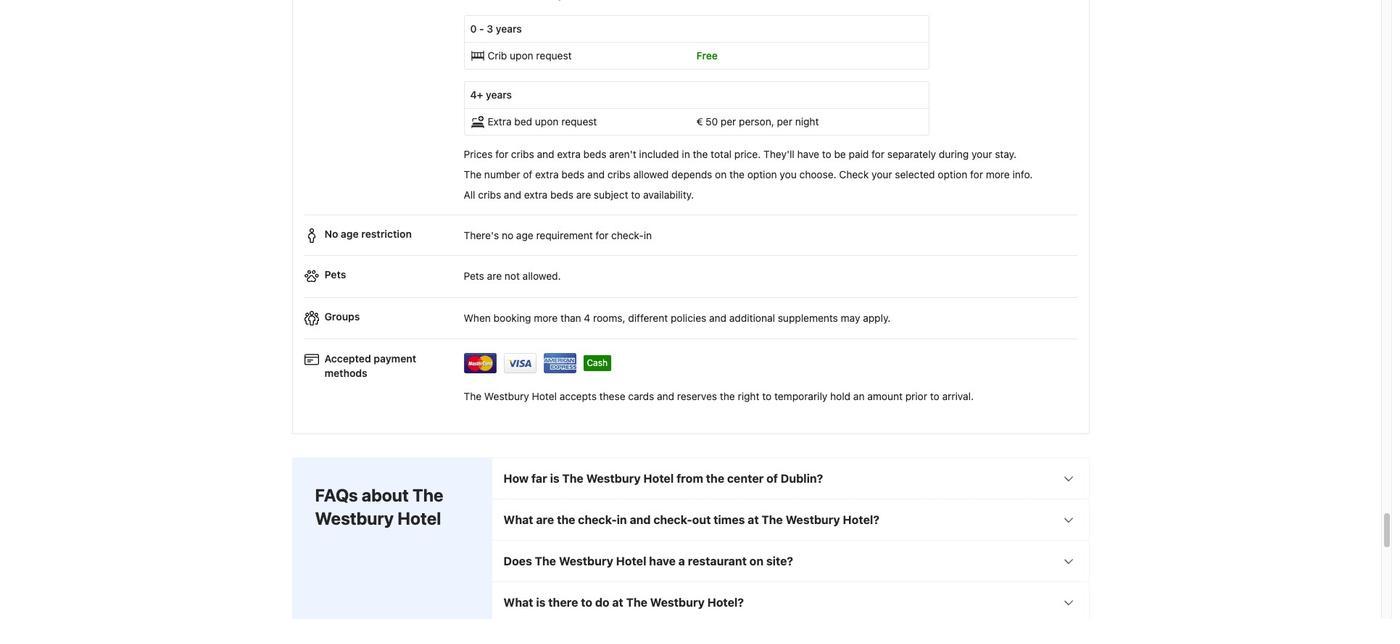 Task type: describe. For each thing, give the bounding box(es) containing it.
1 horizontal spatial age
[[516, 229, 534, 242]]

and right cards
[[657, 390, 675, 403]]

bed
[[515, 115, 533, 128]]

to right 'subject'
[[631, 188, 641, 201]]

stay.
[[995, 148, 1017, 160]]

and down number
[[504, 188, 522, 201]]

on inside does the westbury hotel have a restaurant on site? dropdown button
[[750, 555, 764, 568]]

1 vertical spatial hotel?
[[708, 597, 744, 610]]

methods
[[325, 367, 368, 380]]

an
[[854, 390, 865, 403]]

0 vertical spatial at
[[748, 514, 759, 527]]

€ 50 per person, per night
[[697, 115, 819, 128]]

1 vertical spatial is
[[536, 597, 546, 610]]

cash
[[587, 357, 608, 368]]

to left be in the right of the page
[[822, 148, 832, 160]]

1 option from the left
[[748, 168, 777, 180]]

all
[[464, 188, 476, 201]]

to inside dropdown button
[[581, 597, 593, 610]]

0 vertical spatial extra
[[557, 148, 581, 160]]

westbury inside faqs about the westbury hotel
[[315, 509, 394, 529]]

prior
[[906, 390, 928, 403]]

policies
[[671, 312, 707, 324]]

accepted
[[325, 353, 371, 365]]

how
[[504, 473, 529, 486]]

there's
[[464, 229, 499, 242]]

site?
[[767, 555, 794, 568]]

0 vertical spatial of
[[523, 168, 533, 180]]

allowed
[[634, 168, 669, 180]]

no age restriction
[[325, 228, 412, 240]]

beds for are
[[551, 188, 574, 201]]

accepted payment methods and conditions element
[[304, 346, 1078, 379]]

arrival.
[[943, 390, 974, 403]]

center
[[728, 473, 764, 486]]

mastercard image
[[464, 353, 497, 373]]

are for what are the check-in and check-out times at the westbury hotel?
[[536, 514, 554, 527]]

there's no age requirement for check-in
[[464, 229, 652, 242]]

for right requirement
[[596, 229, 609, 242]]

payment
[[374, 353, 417, 365]]

restaurant
[[688, 555, 747, 568]]

1 vertical spatial in
[[644, 229, 652, 242]]

for right paid
[[872, 148, 885, 160]]

faqs
[[315, 486, 358, 506]]

right
[[738, 390, 760, 403]]

faqs about the westbury hotel
[[315, 486, 444, 529]]

you
[[780, 168, 797, 180]]

in inside dropdown button
[[617, 514, 627, 527]]

apply.
[[863, 312, 891, 324]]

number
[[485, 168, 521, 180]]

2 horizontal spatial are
[[577, 188, 591, 201]]

hotel up what is there to do at the westbury hotel?
[[616, 555, 647, 568]]

0 horizontal spatial age
[[341, 228, 359, 240]]

1 horizontal spatial your
[[972, 148, 993, 160]]

1 per from the left
[[721, 115, 737, 128]]

groups
[[325, 311, 360, 323]]

depends
[[672, 168, 713, 180]]

0
[[470, 22, 477, 35]]

0 vertical spatial request
[[536, 49, 572, 62]]

prices for cribs and extra beds aren't included in the total price. they'll have to be paid for separately during your stay.
[[464, 148, 1017, 160]]

0 horizontal spatial more
[[534, 312, 558, 324]]

0 - 3 years
[[470, 22, 522, 35]]

selected
[[895, 168, 936, 180]]

0 horizontal spatial at
[[613, 597, 624, 610]]

check- down 'subject'
[[612, 229, 644, 242]]

than
[[561, 312, 582, 324]]

3
[[487, 22, 493, 35]]

extra bed upon request
[[488, 115, 597, 128]]

0 vertical spatial hotel?
[[843, 514, 880, 527]]

person,
[[739, 115, 775, 128]]

times
[[714, 514, 745, 527]]

different
[[628, 312, 668, 324]]

0 horizontal spatial on
[[715, 168, 727, 180]]

2 option from the left
[[938, 168, 968, 180]]

how far is the westbury hotel from the center of dublin? button
[[492, 459, 1089, 499]]

rooms,
[[593, 312, 626, 324]]

what for what is there to do at the westbury hotel?
[[504, 597, 534, 610]]

0 vertical spatial have
[[798, 148, 820, 160]]

what is there to do at the westbury hotel? button
[[492, 583, 1089, 620]]

the down mastercard image
[[464, 390, 482, 403]]

no
[[325, 228, 338, 240]]

the inside does the westbury hotel have a restaurant on site? dropdown button
[[535, 555, 556, 568]]

all cribs and extra beds are subject to availability.
[[464, 188, 694, 201]]

2 per from the left
[[777, 115, 793, 128]]

amount
[[868, 390, 903, 403]]

there
[[549, 597, 578, 610]]

4+
[[470, 88, 483, 101]]

a
[[679, 555, 685, 568]]

when
[[464, 312, 491, 324]]

check- up does the westbury hotel have a restaurant on site?
[[578, 514, 617, 527]]

crib
[[488, 49, 507, 62]]

may
[[841, 312, 861, 324]]

does the westbury hotel have a restaurant on site? button
[[492, 542, 1089, 582]]

what are the check-in and check-out times at the westbury hotel?
[[504, 514, 880, 527]]

supplements
[[778, 312, 839, 324]]

free
[[697, 49, 718, 62]]

beds for and
[[562, 168, 585, 180]]

are for pets are not allowed.
[[487, 270, 502, 282]]

does the westbury hotel have a restaurant on site?
[[504, 555, 794, 568]]

for left info.
[[971, 168, 984, 180]]

0 vertical spatial upon
[[510, 49, 534, 62]]

not
[[505, 270, 520, 282]]

requirement
[[536, 229, 593, 242]]

extra for are
[[524, 188, 548, 201]]

night
[[796, 115, 819, 128]]

subject
[[594, 188, 629, 201]]

the number of extra beds and cribs allowed depends on the option you choose. check your selected option for more info.
[[464, 168, 1033, 180]]



Task type: locate. For each thing, give the bounding box(es) containing it.
beds left aren't
[[584, 148, 607, 160]]

the westbury hotel accepts these cards and reserves the right to temporarily hold an amount prior to arrival.
[[464, 390, 974, 403]]

dublin?
[[781, 473, 824, 486]]

hold
[[831, 390, 851, 403]]

reserves
[[677, 390, 718, 403]]

cribs down aren't
[[608, 168, 631, 180]]

1 vertical spatial beds
[[562, 168, 585, 180]]

per left night
[[777, 115, 793, 128]]

the
[[464, 168, 482, 180], [464, 390, 482, 403], [562, 473, 584, 486], [413, 486, 444, 506], [762, 514, 783, 527], [535, 555, 556, 568], [626, 597, 648, 610]]

the up the site?
[[762, 514, 783, 527]]

pets are not allowed.
[[464, 270, 561, 282]]

1 horizontal spatial pets
[[464, 270, 485, 282]]

they'll
[[764, 148, 795, 160]]

and up does the westbury hotel have a restaurant on site?
[[630, 514, 651, 527]]

1 horizontal spatial are
[[536, 514, 554, 527]]

aren't
[[610, 148, 637, 160]]

at right times
[[748, 514, 759, 527]]

have inside dropdown button
[[649, 555, 676, 568]]

are
[[577, 188, 591, 201], [487, 270, 502, 282], [536, 514, 554, 527]]

cribs right all
[[478, 188, 501, 201]]

your
[[972, 148, 993, 160], [872, 168, 893, 180]]

what
[[504, 514, 534, 527], [504, 597, 534, 610]]

1 vertical spatial years
[[486, 88, 512, 101]]

the right about
[[413, 486, 444, 506]]

what inside what are the check-in and check-out times at the westbury hotel? dropdown button
[[504, 514, 534, 527]]

on
[[715, 168, 727, 180], [750, 555, 764, 568]]

0 vertical spatial cribs
[[511, 148, 534, 160]]

0 vertical spatial more
[[986, 168, 1010, 180]]

1 vertical spatial are
[[487, 270, 502, 282]]

2 vertical spatial in
[[617, 514, 627, 527]]

1 vertical spatial have
[[649, 555, 676, 568]]

2 vertical spatial beds
[[551, 188, 574, 201]]

1 vertical spatial on
[[750, 555, 764, 568]]

the right far
[[562, 473, 584, 486]]

and right policies
[[709, 312, 727, 324]]

what inside what is there to do at the westbury hotel? dropdown button
[[504, 597, 534, 610]]

1 horizontal spatial at
[[748, 514, 759, 527]]

hotel left from
[[644, 473, 674, 486]]

option down during
[[938, 168, 968, 180]]

visa image
[[504, 353, 537, 373]]

is
[[550, 473, 560, 486], [536, 597, 546, 610]]

the right does
[[535, 555, 556, 568]]

2 vertical spatial extra
[[524, 188, 548, 201]]

1 vertical spatial request
[[562, 115, 597, 128]]

1 horizontal spatial is
[[550, 473, 560, 486]]

0 horizontal spatial of
[[523, 168, 533, 180]]

1 horizontal spatial hotel?
[[843, 514, 880, 527]]

age
[[341, 228, 359, 240], [516, 229, 534, 242]]

no
[[502, 229, 514, 242]]

more
[[986, 168, 1010, 180], [534, 312, 558, 324]]

to left do
[[581, 597, 593, 610]]

extra for and
[[535, 168, 559, 180]]

have left a
[[649, 555, 676, 568]]

0 vertical spatial what
[[504, 514, 534, 527]]

4+ years
[[470, 88, 512, 101]]

at right do
[[613, 597, 624, 610]]

additional
[[730, 312, 775, 324]]

request
[[536, 49, 572, 62], [562, 115, 597, 128]]

these
[[600, 390, 626, 403]]

when booking more than 4 rooms, different policies and additional supplements may apply.
[[464, 312, 891, 324]]

for up number
[[496, 148, 509, 160]]

years right 3
[[496, 22, 522, 35]]

request right crib
[[536, 49, 572, 62]]

check- up a
[[654, 514, 693, 527]]

at
[[748, 514, 759, 527], [613, 597, 624, 610]]

availability.
[[643, 188, 694, 201]]

and
[[537, 148, 555, 160], [588, 168, 605, 180], [504, 188, 522, 201], [709, 312, 727, 324], [657, 390, 675, 403], [630, 514, 651, 527]]

pets for pets
[[325, 269, 346, 281]]

and inside dropdown button
[[630, 514, 651, 527]]

accepted payment methods
[[325, 353, 417, 380]]

your right check
[[872, 168, 893, 180]]

0 horizontal spatial hotel?
[[708, 597, 744, 610]]

0 vertical spatial on
[[715, 168, 727, 180]]

the inside what is there to do at the westbury hotel? dropdown button
[[626, 597, 648, 610]]

total
[[711, 148, 732, 160]]

1 vertical spatial extra
[[535, 168, 559, 180]]

is left there
[[536, 597, 546, 610]]

1 vertical spatial upon
[[535, 115, 559, 128]]

cards
[[628, 390, 655, 403]]

extra
[[488, 115, 512, 128]]

1 horizontal spatial option
[[938, 168, 968, 180]]

more left than
[[534, 312, 558, 324]]

upon right bed
[[535, 115, 559, 128]]

0 horizontal spatial option
[[748, 168, 777, 180]]

restriction
[[361, 228, 412, 240]]

hotel?
[[843, 514, 880, 527], [708, 597, 744, 610]]

pets for pets are not allowed.
[[464, 270, 485, 282]]

of right number
[[523, 168, 533, 180]]

2 horizontal spatial cribs
[[608, 168, 631, 180]]

2 horizontal spatial in
[[682, 148, 690, 160]]

2 vertical spatial cribs
[[478, 188, 501, 201]]

in down "availability."
[[644, 229, 652, 242]]

1 vertical spatial your
[[872, 168, 893, 180]]

0 horizontal spatial in
[[617, 514, 627, 527]]

on down total
[[715, 168, 727, 180]]

have up choose.
[[798, 148, 820, 160]]

american express image
[[544, 353, 577, 373]]

hotel left accepts
[[532, 390, 557, 403]]

what is there to do at the westbury hotel?
[[504, 597, 744, 610]]

what down does
[[504, 597, 534, 610]]

what are the check-in and check-out times at the westbury hotel? button
[[492, 500, 1089, 541]]

choose.
[[800, 168, 837, 180]]

of
[[523, 168, 533, 180], [767, 473, 778, 486]]

1 vertical spatial at
[[613, 597, 624, 610]]

pets down no on the top left of page
[[325, 269, 346, 281]]

are down far
[[536, 514, 554, 527]]

have
[[798, 148, 820, 160], [649, 555, 676, 568]]

0 vertical spatial in
[[682, 148, 690, 160]]

0 vertical spatial are
[[577, 188, 591, 201]]

0 horizontal spatial your
[[872, 168, 893, 180]]

0 horizontal spatial are
[[487, 270, 502, 282]]

your left stay.
[[972, 148, 993, 160]]

check
[[840, 168, 869, 180]]

what for what are the check-in and check-out times at the westbury hotel?
[[504, 514, 534, 527]]

2 what from the top
[[504, 597, 534, 610]]

4
[[584, 312, 591, 324]]

hotel down about
[[398, 509, 441, 529]]

1 vertical spatial cribs
[[608, 168, 631, 180]]

in up does the westbury hotel have a restaurant on site?
[[617, 514, 627, 527]]

out
[[693, 514, 711, 527]]

to right prior
[[931, 390, 940, 403]]

what up does
[[504, 514, 534, 527]]

paid
[[849, 148, 869, 160]]

1 horizontal spatial per
[[777, 115, 793, 128]]

0 horizontal spatial pets
[[325, 269, 346, 281]]

pets
[[325, 269, 346, 281], [464, 270, 485, 282]]

are left not
[[487, 270, 502, 282]]

0 vertical spatial beds
[[584, 148, 607, 160]]

per right € 50
[[721, 115, 737, 128]]

to right right
[[763, 390, 772, 403]]

-
[[480, 22, 484, 35]]

is right far
[[550, 473, 560, 486]]

0 horizontal spatial cribs
[[478, 188, 501, 201]]

1 what from the top
[[504, 514, 534, 527]]

1 horizontal spatial have
[[798, 148, 820, 160]]

the right do
[[626, 597, 648, 610]]

about
[[362, 486, 409, 506]]

the inside what are the check-in and check-out times at the westbury hotel? dropdown button
[[762, 514, 783, 527]]

prices
[[464, 148, 493, 160]]

hotel inside faqs about the westbury hotel
[[398, 509, 441, 529]]

years right 4+
[[486, 88, 512, 101]]

far
[[532, 473, 548, 486]]

2 vertical spatial are
[[536, 514, 554, 527]]

0 vertical spatial your
[[972, 148, 993, 160]]

the
[[693, 148, 708, 160], [730, 168, 745, 180], [720, 390, 735, 403], [706, 473, 725, 486], [557, 514, 576, 527]]

how far is the westbury hotel from the center of dublin?
[[504, 473, 824, 486]]

the inside faqs about the westbury hotel
[[413, 486, 444, 506]]

beds up requirement
[[551, 188, 574, 201]]

1 horizontal spatial cribs
[[511, 148, 534, 160]]

age right no
[[516, 229, 534, 242]]

1 vertical spatial what
[[504, 597, 534, 610]]

1 horizontal spatial more
[[986, 168, 1010, 180]]

allowed.
[[523, 270, 561, 282]]

pets left not
[[464, 270, 485, 282]]

1 horizontal spatial on
[[750, 555, 764, 568]]

info.
[[1013, 168, 1033, 180]]

on left the site?
[[750, 555, 764, 568]]

0 horizontal spatial is
[[536, 597, 546, 610]]

crib upon request
[[488, 49, 572, 62]]

0 horizontal spatial per
[[721, 115, 737, 128]]

are left 'subject'
[[577, 188, 591, 201]]

more down stay.
[[986, 168, 1010, 180]]

and up 'subject'
[[588, 168, 605, 180]]

€ 50
[[697, 115, 718, 128]]

1 horizontal spatial in
[[644, 229, 652, 242]]

of inside dropdown button
[[767, 473, 778, 486]]

and down "extra bed upon request"
[[537, 148, 555, 160]]

0 horizontal spatial upon
[[510, 49, 534, 62]]

the inside the how far is the westbury hotel from the center of dublin? dropdown button
[[562, 473, 584, 486]]

1 vertical spatial of
[[767, 473, 778, 486]]

1 horizontal spatial of
[[767, 473, 778, 486]]

during
[[939, 148, 969, 160]]

cribs up number
[[511, 148, 534, 160]]

do
[[595, 597, 610, 610]]

the up all
[[464, 168, 482, 180]]

accepts
[[560, 390, 597, 403]]

be
[[835, 148, 846, 160]]

0 vertical spatial is
[[550, 473, 560, 486]]

per
[[721, 115, 737, 128], [777, 115, 793, 128]]

request right bed
[[562, 115, 597, 128]]

does
[[504, 555, 532, 568]]

westbury
[[485, 390, 529, 403], [587, 473, 641, 486], [315, 509, 394, 529], [786, 514, 841, 527], [559, 555, 614, 568], [651, 597, 705, 610]]

1 horizontal spatial upon
[[535, 115, 559, 128]]

upon right crib
[[510, 49, 534, 62]]

are inside dropdown button
[[536, 514, 554, 527]]

for
[[496, 148, 509, 160], [872, 148, 885, 160], [971, 168, 984, 180], [596, 229, 609, 242]]

accordion control element
[[491, 458, 1090, 620]]

in up depends at the top of page
[[682, 148, 690, 160]]

age right no on the top left of page
[[341, 228, 359, 240]]

0 horizontal spatial have
[[649, 555, 676, 568]]

from
[[677, 473, 704, 486]]

option down the price. at the top
[[748, 168, 777, 180]]

included
[[639, 148, 679, 160]]

1 vertical spatial more
[[534, 312, 558, 324]]

0 vertical spatial years
[[496, 22, 522, 35]]

price.
[[735, 148, 761, 160]]

beds up all cribs and extra beds are subject to availability. in the top left of the page
[[562, 168, 585, 180]]

of right center
[[767, 473, 778, 486]]



Task type: vqa. For each thing, say whether or not it's contained in the screenshot.
Smoke alarms
no



